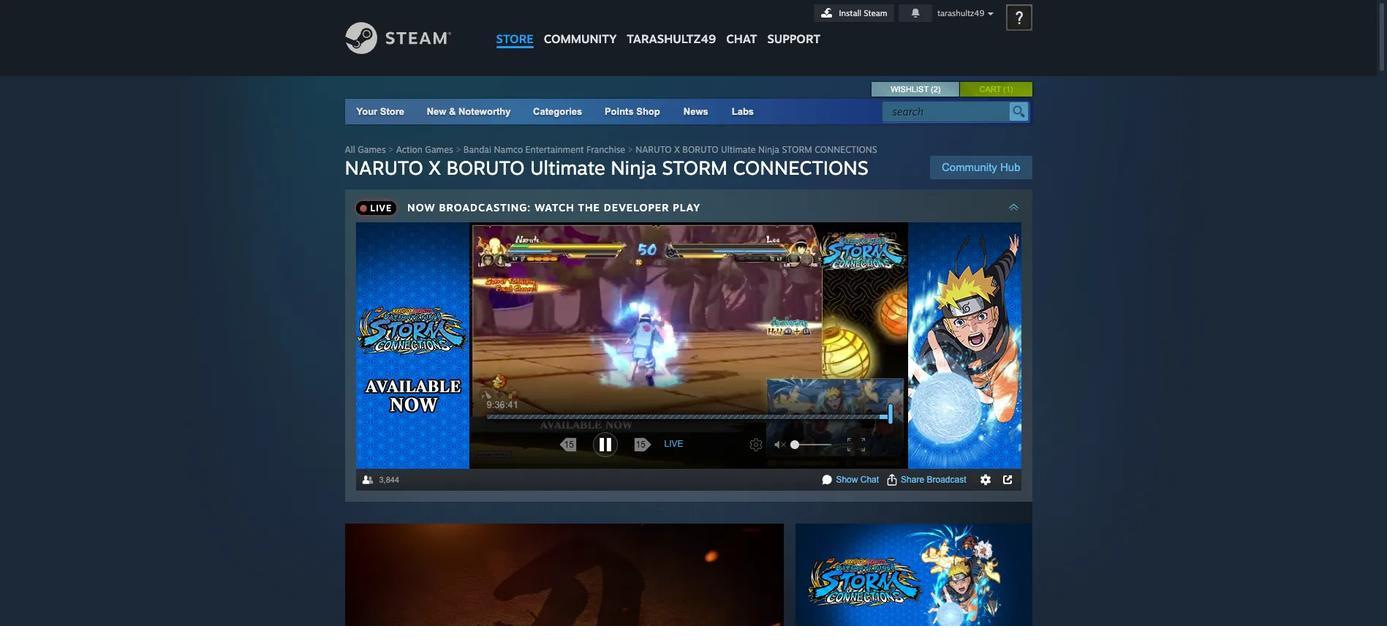 Task type: vqa. For each thing, say whether or not it's contained in the screenshot.
More
no



Task type: describe. For each thing, give the bounding box(es) containing it.
0 vertical spatial chat
[[727, 31, 758, 46]]

cart
[[980, 85, 1002, 94]]

wishlist                 ( 2 )
[[891, 85, 941, 94]]

show
[[837, 475, 858, 485]]

news link
[[672, 99, 720, 124]]

1 vertical spatial ninja
[[611, 156, 657, 179]]

store link
[[491, 0, 539, 53]]

1 horizontal spatial x
[[675, 144, 680, 155]]

fullscreen image
[[845, 439, 867, 461]]

search text field
[[893, 102, 1006, 121]]

categories
[[533, 106, 583, 117]]

1 vertical spatial live
[[665, 440, 684, 450]]

2 games from the left
[[425, 144, 453, 155]]

tarashultz49 link
[[622, 0, 722, 53]]

noteworthy
[[459, 106, 511, 117]]

share broadcast link
[[901, 475, 967, 485]]

show chat link
[[837, 475, 879, 485]]

community hub link
[[931, 156, 1033, 179]]

news
[[684, 106, 709, 117]]

hub
[[1001, 161, 1021, 173]]

install steam link
[[814, 4, 894, 22]]

) for 2
[[938, 85, 941, 94]]

0 horizontal spatial naruto
[[345, 156, 424, 179]]

points shop link
[[593, 99, 672, 124]]

action games link
[[396, 144, 453, 155]]

wishlist
[[891, 85, 929, 94]]

support
[[768, 31, 821, 46]]

points
[[605, 106, 634, 117]]

install steam
[[840, 8, 888, 18]]

1 > from the left
[[389, 144, 394, 155]]

1 horizontal spatial boruto
[[683, 144, 719, 155]]

share broadcast
[[901, 475, 967, 485]]

0 horizontal spatial ultimate
[[530, 156, 606, 179]]

bandai namco entertainment franchise link
[[464, 144, 626, 155]]

chat link
[[722, 0, 763, 50]]

your
[[357, 106, 378, 117]]

0 vertical spatial storm
[[782, 144, 813, 155]]

0 vertical spatial connections
[[815, 144, 878, 155]]

community
[[942, 161, 998, 173]]

show chat
[[837, 475, 879, 485]]

( for 2
[[931, 85, 934, 94]]

3 > from the left
[[628, 144, 633, 155]]

all
[[345, 144, 355, 155]]

now broadcasting: watch the developer play
[[408, 201, 701, 214]]

naruto x boruto ultimate ninja storm connections link
[[636, 144, 878, 155]]

install
[[840, 8, 862, 18]]

community hub
[[942, 161, 1021, 173]]

broadcasting:
[[439, 201, 531, 214]]

support link
[[763, 0, 826, 50]]

new
[[427, 106, 447, 117]]

your store link
[[357, 106, 405, 117]]

categories link
[[533, 106, 583, 117]]

now
[[408, 201, 436, 214]]



Task type: locate. For each thing, give the bounding box(es) containing it.
15
[[564, 440, 574, 451], [636, 440, 646, 451]]

chat
[[727, 31, 758, 46], [861, 475, 879, 485]]

1
[[1006, 85, 1011, 94]]

( for 1
[[1004, 85, 1006, 94]]

1 horizontal spatial (
[[1004, 85, 1006, 94]]

x
[[675, 144, 680, 155], [429, 156, 441, 179]]

labs link
[[720, 99, 766, 124]]

chat left support
[[727, 31, 758, 46]]

) for 1
[[1011, 85, 1014, 94]]

games right action
[[425, 144, 453, 155]]

1 horizontal spatial 15
[[636, 440, 646, 451]]

watch
[[535, 201, 575, 214]]

store
[[496, 31, 534, 46]]

2 horizontal spatial >
[[628, 144, 633, 155]]

x down the news link
[[675, 144, 680, 155]]

ultimate
[[721, 144, 756, 155], [530, 156, 606, 179]]

0 horizontal spatial storm
[[662, 156, 728, 179]]

0 horizontal spatial live
[[371, 203, 392, 214]]

0 vertical spatial boruto
[[683, 144, 719, 155]]

0 vertical spatial x
[[675, 144, 680, 155]]

all games > action games > bandai namco entertainment franchise > naruto x boruto ultimate ninja storm connections
[[345, 144, 878, 155]]

points shop
[[605, 106, 660, 117]]

broadcast
[[927, 475, 967, 485]]

0 horizontal spatial ninja
[[611, 156, 657, 179]]

boruto
[[683, 144, 719, 155], [447, 156, 525, 179]]

namco
[[494, 144, 523, 155]]

naruto down shop on the top left of page
[[636, 144, 672, 155]]

naruto down all games link
[[345, 156, 424, 179]]

naruto x boruto ultimate ninja storm connections
[[345, 156, 869, 179]]

boruto down news
[[683, 144, 719, 155]]

developer
[[604, 201, 670, 214]]

chat right show
[[861, 475, 879, 485]]

0 horizontal spatial >
[[389, 144, 394, 155]]

0 horizontal spatial tarashultz49
[[627, 31, 716, 46]]

shop
[[637, 106, 660, 117]]

ninja
[[759, 144, 780, 155], [611, 156, 657, 179]]

0 vertical spatial tarashultz49
[[938, 8, 985, 18]]

x down action games link on the top of page
[[429, 156, 441, 179]]

1 horizontal spatial chat
[[861, 475, 879, 485]]

> left action
[[389, 144, 394, 155]]

the
[[578, 201, 601, 214]]

live
[[371, 203, 392, 214], [665, 440, 684, 450]]

0 horizontal spatial boruto
[[447, 156, 525, 179]]

1 vertical spatial tarashultz49
[[627, 31, 716, 46]]

community
[[544, 31, 617, 46]]

share
[[901, 475, 925, 485]]

0 horizontal spatial x
[[429, 156, 441, 179]]

games
[[358, 144, 386, 155], [425, 144, 453, 155]]

bandai
[[464, 144, 492, 155]]

2 > from the left
[[456, 144, 461, 155]]

0 vertical spatial ninja
[[759, 144, 780, 155]]

( right cart
[[1004, 85, 1006, 94]]

store
[[380, 106, 405, 117]]

ultimate down entertainment
[[530, 156, 606, 179]]

2 15 from the left
[[636, 440, 646, 451]]

) up the search text field
[[938, 85, 941, 94]]

>
[[389, 144, 394, 155], [456, 144, 461, 155], [628, 144, 633, 155]]

2 ( from the left
[[1004, 85, 1006, 94]]

all games link
[[345, 144, 386, 155]]

your store
[[357, 106, 405, 117]]

cart         ( 1 )
[[980, 85, 1014, 94]]

1 horizontal spatial live
[[665, 440, 684, 450]]

0 horizontal spatial games
[[358, 144, 386, 155]]

ninja down labs link
[[759, 144, 780, 155]]

1 vertical spatial naruto
[[345, 156, 424, 179]]

0 horizontal spatial )
[[938, 85, 941, 94]]

) right cart
[[1011, 85, 1014, 94]]

storm
[[782, 144, 813, 155], [662, 156, 728, 179]]

0 vertical spatial ultimate
[[721, 144, 756, 155]]

ninja down all games > action games > bandai namco entertainment franchise > naruto x boruto ultimate ninja storm connections
[[611, 156, 657, 179]]

0 horizontal spatial chat
[[727, 31, 758, 46]]

ultimate down labs link
[[721, 144, 756, 155]]

play
[[673, 201, 701, 214]]

1 horizontal spatial >
[[456, 144, 461, 155]]

steam
[[864, 8, 888, 18]]

1 vertical spatial ultimate
[[530, 156, 606, 179]]

)
[[938, 85, 941, 94], [1011, 85, 1014, 94]]

0 vertical spatial live
[[371, 203, 392, 214]]

0 horizontal spatial 15
[[564, 440, 574, 451]]

games right all
[[358, 144, 386, 155]]

1 games from the left
[[358, 144, 386, 155]]

entertainment
[[526, 144, 584, 155]]

new & noteworthy link
[[427, 106, 511, 117]]

boruto down bandai
[[447, 156, 525, 179]]

new & noteworthy
[[427, 106, 511, 117]]

action
[[396, 144, 423, 155]]

naruto
[[636, 144, 672, 155], [345, 156, 424, 179]]

tarashultz49
[[938, 8, 985, 18], [627, 31, 716, 46]]

2
[[934, 85, 938, 94]]

1 vertical spatial x
[[429, 156, 441, 179]]

9:36:41
[[487, 400, 519, 411]]

> right franchise
[[628, 144, 633, 155]]

0 horizontal spatial (
[[931, 85, 934, 94]]

1 horizontal spatial ninja
[[759, 144, 780, 155]]

&
[[449, 106, 456, 117]]

labs
[[732, 106, 754, 117]]

1 horizontal spatial storm
[[782, 144, 813, 155]]

1 vertical spatial chat
[[861, 475, 879, 485]]

1 vertical spatial boruto
[[447, 156, 525, 179]]

1 horizontal spatial ultimate
[[721, 144, 756, 155]]

> left bandai
[[456, 144, 461, 155]]

0 vertical spatial naruto
[[636, 144, 672, 155]]

2 ) from the left
[[1011, 85, 1014, 94]]

1 horizontal spatial )
[[1011, 85, 1014, 94]]

1 ) from the left
[[938, 85, 941, 94]]

community link
[[539, 0, 622, 53]]

( right the wishlist
[[931, 85, 934, 94]]

1 horizontal spatial naruto
[[636, 144, 672, 155]]

1 vertical spatial storm
[[662, 156, 728, 179]]

connections
[[815, 144, 878, 155], [733, 156, 869, 179]]

(
[[931, 85, 934, 94], [1004, 85, 1006, 94]]

1 15 from the left
[[564, 440, 574, 451]]

1 horizontal spatial tarashultz49
[[938, 8, 985, 18]]

1 horizontal spatial games
[[425, 144, 453, 155]]

franchise
[[587, 144, 626, 155]]

1 ( from the left
[[931, 85, 934, 94]]

1 vertical spatial connections
[[733, 156, 869, 179]]

tarashultz49 inside 'link'
[[627, 31, 716, 46]]



